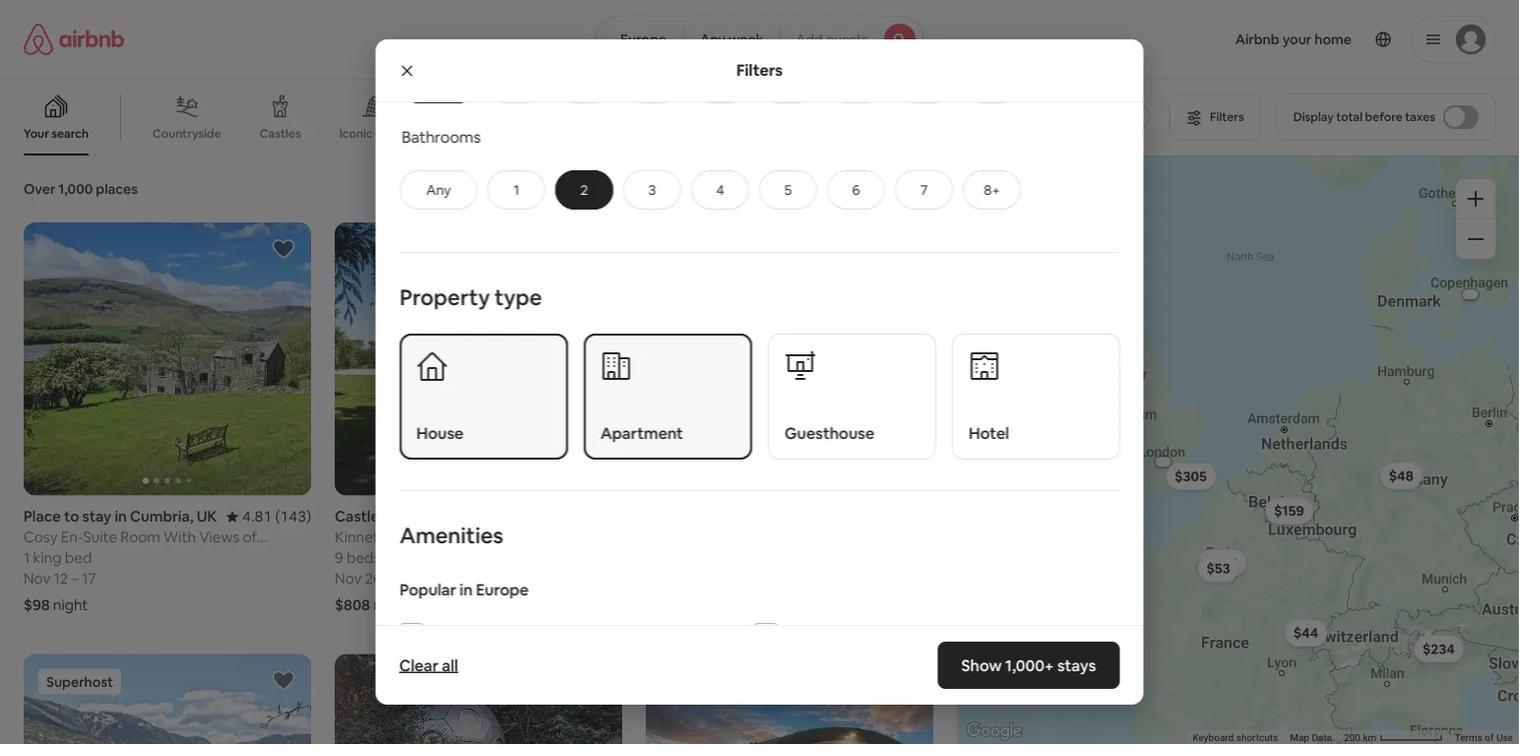 Task type: vqa. For each thing, say whether or not it's contained in the screenshot.
$159 "button"
yes



Task type: describe. For each thing, give the bounding box(es) containing it.
king
[[33, 548, 62, 568]]

$234
[[1423, 640, 1455, 658]]

data
[[1312, 732, 1332, 744]]

europe inside "button"
[[620, 31, 667, 48]]

guests
[[826, 31, 868, 48]]

12
[[54, 569, 68, 588]]

parks
[[1166, 126, 1197, 141]]

national
[[1117, 126, 1164, 141]]

night inside castle in fife, uk kinnettles mansion 9 beds nov 26 – dec 1 $808 night
[[373, 596, 408, 615]]

add to wishlist: castle in ballintuim, uk image
[[894, 237, 918, 261]]

&
[[461, 126, 469, 141]]

1 for 1
[[513, 181, 519, 199]]

add to wishlist: castle in fife, uk image
[[583, 237, 607, 261]]

your search
[[24, 126, 89, 141]]

terms of use link
[[1455, 732, 1513, 744]]

use
[[1497, 732, 1513, 744]]

7
[[920, 181, 927, 199]]

$305
[[1175, 468, 1207, 485]]

property type
[[399, 283, 542, 311]]

show 1,000+ stays link
[[938, 642, 1120, 689]]

any for any week
[[700, 31, 726, 48]]

mansion
[[407, 528, 463, 547]]

6
[[852, 181, 860, 199]]

add
[[796, 31, 823, 48]]

3 button
[[623, 170, 681, 210]]

beds
[[347, 548, 380, 568]]

1,000
[[58, 180, 93, 198]]

total
[[1336, 109, 1363, 125]]

zoom in image
[[1468, 191, 1484, 207]]

stay
[[82, 507, 112, 526]]

castle
[[335, 507, 379, 526]]

hotel
[[968, 423, 1009, 443]]

to
[[64, 507, 79, 526]]

4.81
[[242, 507, 272, 526]]

nov inside castle in fife, uk kinnettles mansion 9 beds nov 26 – dec 1 $808 night
[[335, 569, 362, 588]]

keyboard shortcuts
[[1193, 732, 1278, 744]]

europe inside filters dialog
[[476, 580, 528, 600]]

7 button
[[895, 170, 953, 210]]

popular in europe
[[399, 580, 528, 600]]

8+ element
[[983, 181, 1000, 199]]

dec
[[396, 569, 423, 588]]

in for popular in europe
[[459, 580, 472, 600]]

– inside 1 king bed nov 12 – 17 $98 night
[[71, 569, 79, 588]]

display total before taxes
[[1293, 109, 1436, 125]]

house button
[[399, 334, 568, 460]]

your
[[24, 126, 49, 141]]

add to wishlist: place to stay in cumbria, uk image
[[272, 237, 295, 261]]

fife,
[[398, 507, 427, 526]]

night inside 1 king bed nov 12 – 17 $98 night
[[53, 596, 88, 615]]

$808
[[335, 596, 370, 615]]

add guests button
[[779, 16, 923, 63]]

$159 button
[[1265, 497, 1313, 525]]

terms of use
[[1455, 732, 1513, 744]]

shortcuts
[[1237, 732, 1278, 744]]

show 1,000+ stays
[[962, 655, 1096, 675]]

$234 button
[[1414, 635, 1464, 663]]

terms
[[1455, 732, 1483, 744]]

4
[[716, 181, 724, 199]]

hotel button
[[952, 334, 1120, 460]]

2 button
[[555, 170, 613, 210]]

map
[[1290, 732, 1310, 744]]

$44 button
[[1285, 619, 1328, 647]]

group containing iconic cities
[[0, 79, 1197, 156]]

castles
[[260, 126, 301, 141]]

kinnettles
[[335, 528, 404, 547]]

week
[[729, 31, 764, 48]]

uk inside castle in fife, uk kinnettles mansion 9 beds nov 26 – dec 1 $808 night
[[430, 507, 451, 526]]

iconic
[[339, 126, 373, 141]]

filters
[[736, 60, 783, 80]]

keyboard shortcuts button
[[1193, 731, 1278, 744]]

km
[[1363, 732, 1377, 744]]

any week button
[[683, 16, 780, 63]]

1 for 1 king bed nov 12 – 17 $98 night
[[24, 548, 30, 568]]

of
[[1485, 732, 1494, 744]]

over 1,000 places
[[24, 180, 138, 198]]

clear all
[[399, 655, 458, 675]]

$189 button
[[1058, 237, 1106, 264]]

place
[[24, 507, 61, 526]]

filters dialog
[[376, 0, 1144, 744]]

guesthouse
[[784, 423, 874, 443]]

bed & breakfasts
[[437, 126, 531, 141]]

cities
[[375, 126, 405, 141]]

all
[[442, 655, 458, 675]]

google map
showing 33 stays. region
[[957, 156, 1519, 744]]

17
[[82, 569, 96, 588]]

1 uk from the left
[[197, 507, 217, 526]]



Task type: locate. For each thing, give the bounding box(es) containing it.
0 horizontal spatial uk
[[197, 507, 217, 526]]

– inside castle in fife, uk kinnettles mansion 9 beds nov 26 – dec 1 $808 night
[[385, 569, 392, 588]]

apartment button
[[583, 334, 752, 460]]

map data button
[[1290, 731, 1332, 744]]

$313 button
[[1199, 549, 1246, 577]]

bed
[[437, 126, 458, 141]]

0 horizontal spatial nov
[[24, 569, 51, 588]]

in right popular
[[459, 580, 472, 600]]

nov down 9 at left
[[335, 569, 362, 588]]

$305 button
[[1166, 463, 1216, 490]]

–
[[71, 569, 79, 588], [385, 569, 392, 588]]

1 – from the left
[[71, 569, 79, 588]]

1 inside button
[[513, 181, 519, 199]]

clear all button
[[389, 646, 468, 685]]

any week
[[700, 31, 764, 48]]

1 button
[[487, 170, 545, 210]]

europe left any week
[[620, 31, 667, 48]]

1 vertical spatial 1
[[24, 548, 30, 568]]

stays
[[1058, 655, 1096, 675]]

google image
[[962, 719, 1027, 744]]

2 horizontal spatial 1
[[513, 181, 519, 199]]

0 horizontal spatial any
[[426, 181, 451, 199]]

europe button
[[596, 16, 684, 63]]

night
[[53, 596, 88, 615], [373, 596, 408, 615]]

in
[[115, 507, 127, 526], [382, 507, 395, 526], [459, 580, 472, 600]]

1 left king at left bottom
[[24, 548, 30, 568]]

2 nov from the left
[[335, 569, 362, 588]]

bathrooms
[[401, 126, 480, 147]]

guesthouse button
[[768, 334, 936, 460]]

group
[[0, 79, 1197, 156], [24, 223, 311, 496], [335, 223, 622, 496], [646, 223, 934, 496], [24, 654, 311, 744], [335, 654, 622, 744], [646, 654, 934, 744]]

4.81 (143)
[[242, 507, 311, 526]]

$53
[[1207, 560, 1231, 578]]

1 horizontal spatial night
[[373, 596, 408, 615]]

search
[[52, 126, 89, 141]]

in inside castle in fife, uk kinnettles mansion 9 beds nov 26 – dec 1 $808 night
[[382, 507, 395, 526]]

200 km button
[[1338, 731, 1449, 744]]

add guests
[[796, 31, 868, 48]]

1 horizontal spatial uk
[[430, 507, 451, 526]]

any down bathrooms
[[426, 181, 451, 199]]

bed
[[65, 548, 92, 568]]

0 horizontal spatial 1
[[24, 548, 30, 568]]

taxes
[[1405, 109, 1436, 125]]

uk right cumbria, on the left bottom of page
[[197, 507, 217, 526]]

night down the 12
[[53, 596, 88, 615]]

4.81 out of 5 average rating,  143 reviews image
[[227, 507, 311, 526]]

0 vertical spatial 1
[[513, 181, 519, 199]]

1 horizontal spatial in
[[382, 507, 395, 526]]

national parks
[[1117, 126, 1197, 141]]

$313
[[1208, 554, 1238, 572]]

nov
[[24, 569, 51, 588], [335, 569, 362, 588]]

show
[[962, 655, 1002, 675]]

2 horizontal spatial in
[[459, 580, 472, 600]]

1 nov from the left
[[24, 569, 51, 588]]

type
[[494, 283, 542, 311]]

1 vertical spatial any
[[426, 181, 451, 199]]

1 king bed nov 12 – 17 $98 night
[[24, 548, 96, 615]]

0 horizontal spatial europe
[[476, 580, 528, 600]]

over
[[24, 180, 55, 198]]

None search field
[[596, 16, 923, 63]]

$189
[[1067, 242, 1098, 260]]

4 button
[[691, 170, 749, 210]]

uk
[[197, 507, 217, 526], [430, 507, 451, 526]]

1 horizontal spatial –
[[385, 569, 392, 588]]

8+ button
[[963, 170, 1021, 210]]

nov down king at left bottom
[[24, 569, 51, 588]]

0 vertical spatial europe
[[620, 31, 667, 48]]

countryside
[[153, 126, 221, 141]]

clear
[[399, 655, 439, 675]]

none search field containing europe
[[596, 16, 923, 63]]

europe down amenities
[[476, 580, 528, 600]]

1 right dec
[[426, 569, 433, 588]]

breakfasts
[[472, 126, 531, 141]]

0 horizontal spatial in
[[115, 507, 127, 526]]

popular
[[399, 580, 456, 600]]

$44
[[1294, 624, 1319, 642]]

profile element
[[947, 0, 1496, 79]]

1 inside 1 king bed nov 12 – 17 $98 night
[[24, 548, 30, 568]]

any left "week"
[[700, 31, 726, 48]]

house
[[416, 423, 463, 443]]

in for castle in fife, uk kinnettles mansion 9 beds nov 26 – dec 1 $808 night
[[382, 507, 395, 526]]

$53 button
[[1198, 555, 1239, 583]]

any inside filters dialog
[[426, 181, 451, 199]]

$159
[[1274, 502, 1305, 520]]

1 horizontal spatial 1
[[426, 569, 433, 588]]

2 uk from the left
[[430, 507, 451, 526]]

200 km
[[1344, 732, 1379, 744]]

1 vertical spatial europe
[[476, 580, 528, 600]]

cumbria,
[[130, 507, 194, 526]]

1 night from the left
[[53, 596, 88, 615]]

zoom out image
[[1468, 231, 1484, 247]]

0 horizontal spatial –
[[71, 569, 79, 588]]

2 vertical spatial 1
[[426, 569, 433, 588]]

apartment
[[600, 423, 683, 443]]

(143)
[[275, 507, 311, 526]]

in left fife,
[[382, 507, 395, 526]]

any button
[[399, 170, 477, 210]]

1 horizontal spatial any
[[700, 31, 726, 48]]

display total before taxes button
[[1277, 94, 1496, 141]]

1 down breakfasts
[[513, 181, 519, 199]]

add to wishlist: tiny home in bolzano, italy image
[[272, 669, 295, 693]]

display
[[1293, 109, 1334, 125]]

– left 17 in the left of the page
[[71, 569, 79, 588]]

property
[[399, 283, 490, 311]]

1 horizontal spatial europe
[[620, 31, 667, 48]]

place to stay in cumbria, uk
[[24, 507, 217, 526]]

any element
[[420, 181, 456, 199]]

any for any
[[426, 181, 451, 199]]

any inside search box
[[700, 31, 726, 48]]

5
[[784, 181, 792, 199]]

$98
[[24, 596, 50, 615]]

0 vertical spatial any
[[700, 31, 726, 48]]

$48 button
[[1380, 462, 1423, 490]]

6 button
[[827, 170, 885, 210]]

0 horizontal spatial night
[[53, 596, 88, 615]]

in inside filters dialog
[[459, 580, 472, 600]]

before
[[1365, 109, 1403, 125]]

$48
[[1389, 467, 1414, 485]]

places
[[96, 180, 138, 198]]

2 night from the left
[[373, 596, 408, 615]]

9
[[335, 548, 343, 568]]

8+
[[983, 181, 1000, 199]]

– right 26
[[385, 569, 392, 588]]

1 horizontal spatial nov
[[335, 569, 362, 588]]

1 inside castle in fife, uk kinnettles mansion 9 beds nov 26 – dec 1 $808 night
[[426, 569, 433, 588]]

2 – from the left
[[385, 569, 392, 588]]

in right stay
[[115, 507, 127, 526]]

night down 26
[[373, 596, 408, 615]]

europe
[[620, 31, 667, 48], [476, 580, 528, 600]]

amenities
[[399, 521, 503, 549]]

nov inside 1 king bed nov 12 – 17 $98 night
[[24, 569, 51, 588]]

200
[[1344, 732, 1361, 744]]

uk up mansion
[[430, 507, 451, 526]]



